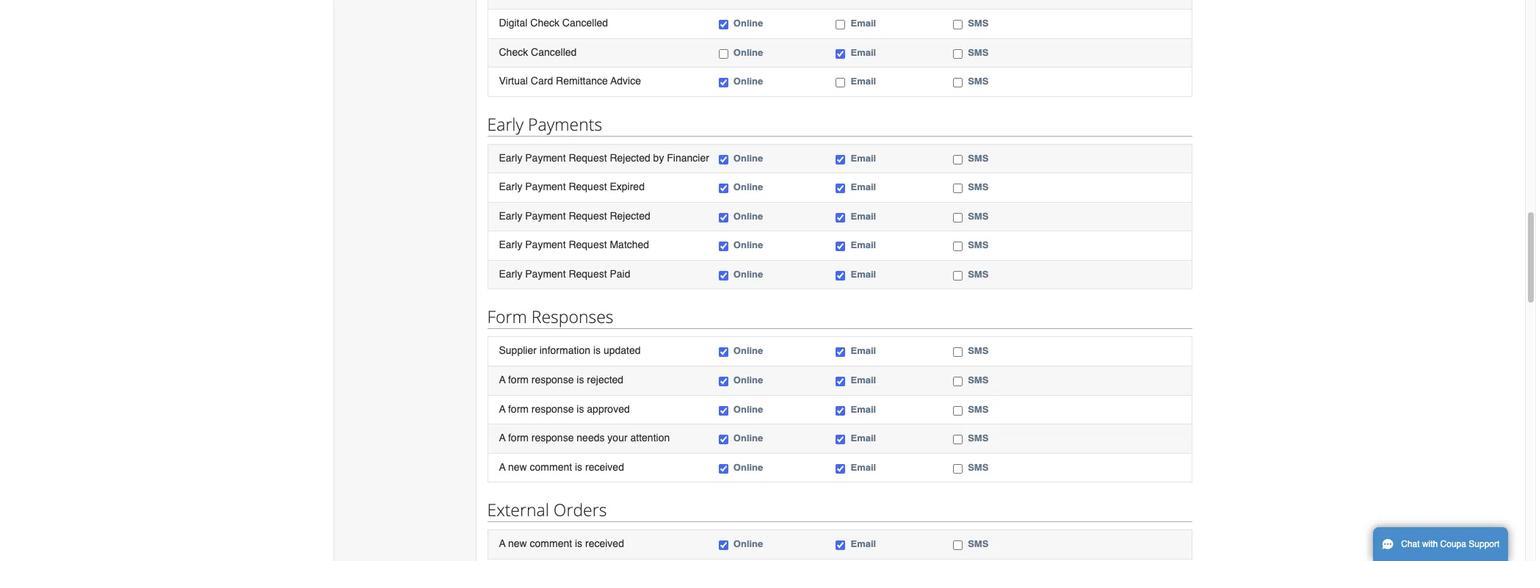 Task type: describe. For each thing, give the bounding box(es) containing it.
10 sms from the top
[[968, 375, 989, 386]]

payment for early payment request rejected
[[525, 210, 566, 222]]

early for early payment request paid
[[499, 268, 523, 280]]

rejected for early payment request rejected by financier
[[610, 152, 651, 164]]

chat with coupa support button
[[1374, 527, 1509, 561]]

early payment request paid
[[499, 268, 631, 280]]

13 email from the top
[[851, 462, 877, 473]]

12 online from the top
[[734, 433, 764, 444]]

chat
[[1402, 539, 1421, 550]]

updated
[[604, 345, 641, 357]]

early payments
[[487, 112, 603, 136]]

request for early payment request rejected
[[569, 210, 607, 222]]

1 a new comment is received from the top
[[499, 461, 624, 473]]

payment for early payment request rejected by financier
[[525, 152, 566, 164]]

request for early payment request expired
[[569, 181, 607, 193]]

paid
[[610, 268, 631, 280]]

digital
[[499, 17, 528, 29]]

5 email from the top
[[851, 182, 877, 193]]

is left rejected
[[577, 374, 584, 386]]

orders
[[554, 498, 607, 522]]

7 online from the top
[[734, 240, 764, 251]]

1 received from the top
[[586, 461, 624, 473]]

is down a form response needs your attention
[[575, 461, 583, 473]]

2 new from the top
[[508, 538, 527, 550]]

coupa
[[1441, 539, 1467, 550]]

2 comment from the top
[[530, 538, 572, 550]]

2 received from the top
[[586, 538, 624, 550]]

9 online from the top
[[734, 346, 764, 357]]

2 email from the top
[[851, 47, 877, 58]]

payments
[[528, 112, 603, 136]]

check cancelled
[[499, 46, 577, 58]]

with
[[1423, 539, 1439, 550]]

form
[[487, 305, 527, 329]]

early payment request expired
[[499, 181, 645, 193]]

8 email from the top
[[851, 269, 877, 280]]

9 sms from the top
[[968, 346, 989, 357]]

10 email from the top
[[851, 375, 877, 386]]

1 email from the top
[[851, 18, 877, 29]]

matched
[[610, 239, 650, 251]]

2 online from the top
[[734, 47, 764, 58]]

early for early payment request expired
[[499, 181, 523, 193]]

external
[[487, 498, 549, 522]]

early for early payment request matched
[[499, 239, 523, 251]]

your
[[608, 432, 628, 444]]

14 email from the top
[[851, 539, 877, 550]]

early for early payment request rejected
[[499, 210, 523, 222]]

early for early payment request rejected by financier
[[499, 152, 523, 164]]

6 email from the top
[[851, 211, 877, 222]]

approved
[[587, 403, 630, 415]]

a form response is rejected
[[499, 374, 624, 386]]

supplier information is updated
[[499, 345, 641, 357]]

7 sms from the top
[[968, 240, 989, 251]]

request for early payment request rejected by financier
[[569, 152, 607, 164]]

payment for early payment request matched
[[525, 239, 566, 251]]

3 a from the top
[[499, 432, 506, 444]]

4 sms from the top
[[968, 153, 989, 164]]

11 online from the top
[[734, 404, 764, 415]]

1 online from the top
[[734, 18, 764, 29]]

5 sms from the top
[[968, 182, 989, 193]]

6 online from the top
[[734, 211, 764, 222]]

form responses
[[487, 305, 614, 329]]

0 vertical spatial cancelled
[[563, 17, 608, 29]]

1 vertical spatial check
[[499, 46, 528, 58]]

11 sms from the top
[[968, 404, 989, 415]]

virtual
[[499, 75, 528, 87]]

support
[[1470, 539, 1500, 550]]

is down orders
[[575, 538, 583, 550]]

by
[[654, 152, 664, 164]]

form for a form response is approved
[[508, 403, 529, 415]]

is left approved at the left bottom of the page
[[577, 403, 584, 415]]

response for approved
[[532, 403, 574, 415]]

3 sms from the top
[[968, 76, 989, 87]]

advice
[[611, 75, 641, 87]]

12 sms from the top
[[968, 433, 989, 444]]



Task type: locate. For each thing, give the bounding box(es) containing it.
a form response is approved
[[499, 403, 630, 415]]

1 vertical spatial new
[[508, 538, 527, 550]]

2 sms from the top
[[968, 47, 989, 58]]

13 online from the top
[[734, 462, 764, 473]]

2 vertical spatial response
[[532, 432, 574, 444]]

2 rejected from the top
[[610, 210, 651, 222]]

response down the a form response is approved on the left bottom of the page
[[532, 432, 574, 444]]

13 sms from the top
[[968, 462, 989, 473]]

1 vertical spatial form
[[508, 403, 529, 415]]

request up early payment request expired
[[569, 152, 607, 164]]

received
[[586, 461, 624, 473], [586, 538, 624, 550]]

0 vertical spatial form
[[508, 374, 529, 386]]

5 a from the top
[[499, 538, 506, 550]]

response down the a form response is rejected
[[532, 403, 574, 415]]

1 vertical spatial rejected
[[610, 210, 651, 222]]

0 vertical spatial received
[[586, 461, 624, 473]]

form down the a form response is rejected
[[508, 403, 529, 415]]

early up early payment request rejected
[[499, 181, 523, 193]]

payment down early payment request expired
[[525, 210, 566, 222]]

request up early payment request rejected
[[569, 181, 607, 193]]

0 vertical spatial rejected
[[610, 152, 651, 164]]

1 rejected from the top
[[610, 152, 651, 164]]

1 horizontal spatial check
[[531, 17, 560, 29]]

5 online from the top
[[734, 182, 764, 193]]

a new comment is received down a form response needs your attention
[[499, 461, 624, 473]]

rejected
[[610, 152, 651, 164], [610, 210, 651, 222]]

payment for early payment request paid
[[525, 268, 566, 280]]

0 vertical spatial a new comment is received
[[499, 461, 624, 473]]

rejected for early payment request rejected
[[610, 210, 651, 222]]

form for a form response is rejected
[[508, 374, 529, 386]]

responses
[[532, 305, 614, 329]]

form
[[508, 374, 529, 386], [508, 403, 529, 415], [508, 432, 529, 444]]

attention
[[631, 432, 670, 444]]

1 form from the top
[[508, 374, 529, 386]]

6 sms from the top
[[968, 211, 989, 222]]

14 sms from the top
[[968, 539, 989, 550]]

4 a from the top
[[499, 461, 506, 473]]

sms
[[968, 18, 989, 29], [968, 47, 989, 58], [968, 76, 989, 87], [968, 153, 989, 164], [968, 182, 989, 193], [968, 211, 989, 222], [968, 240, 989, 251], [968, 269, 989, 280], [968, 346, 989, 357], [968, 375, 989, 386], [968, 404, 989, 415], [968, 433, 989, 444], [968, 462, 989, 473], [968, 539, 989, 550]]

early payment request matched
[[499, 239, 650, 251]]

financier
[[667, 152, 710, 164]]

response for rejected
[[532, 374, 574, 386]]

digital check cancelled
[[499, 17, 608, 29]]

comment down external orders
[[530, 538, 572, 550]]

early down early payments
[[499, 152, 523, 164]]

early down the virtual
[[487, 112, 524, 136]]

7 email from the top
[[851, 240, 877, 251]]

comment up external orders
[[530, 461, 572, 473]]

1 vertical spatial a new comment is received
[[499, 538, 624, 550]]

early
[[487, 112, 524, 136], [499, 152, 523, 164], [499, 181, 523, 193], [499, 210, 523, 222], [499, 239, 523, 251], [499, 268, 523, 280]]

request for early payment request paid
[[569, 268, 607, 280]]

early up early payment request paid
[[499, 239, 523, 251]]

1 new from the top
[[508, 461, 527, 473]]

form down supplier
[[508, 374, 529, 386]]

1 comment from the top
[[530, 461, 572, 473]]

1 request from the top
[[569, 152, 607, 164]]

new down external
[[508, 538, 527, 550]]

information
[[540, 345, 591, 357]]

1 response from the top
[[532, 374, 574, 386]]

needs
[[577, 432, 605, 444]]

payment down early payment request matched
[[525, 268, 566, 280]]

is left updated
[[594, 345, 601, 357]]

check
[[531, 17, 560, 29], [499, 46, 528, 58]]

payment up early payment request rejected
[[525, 181, 566, 193]]

expired
[[610, 181, 645, 193]]

4 email from the top
[[851, 153, 877, 164]]

request down early payment request matched
[[569, 268, 607, 280]]

early down early payment request expired
[[499, 210, 523, 222]]

9 email from the top
[[851, 346, 877, 357]]

2 a new comment is received from the top
[[499, 538, 624, 550]]

5 payment from the top
[[525, 268, 566, 280]]

3 form from the top
[[508, 432, 529, 444]]

a form response needs your attention
[[499, 432, 670, 444]]

8 sms from the top
[[968, 269, 989, 280]]

2 payment from the top
[[525, 181, 566, 193]]

0 vertical spatial new
[[508, 461, 527, 473]]

0 vertical spatial comment
[[530, 461, 572, 473]]

payment for early payment request expired
[[525, 181, 566, 193]]

4 request from the top
[[569, 239, 607, 251]]

1 vertical spatial response
[[532, 403, 574, 415]]

4 online from the top
[[734, 153, 764, 164]]

request
[[569, 152, 607, 164], [569, 181, 607, 193], [569, 210, 607, 222], [569, 239, 607, 251], [569, 268, 607, 280]]

3 email from the top
[[851, 76, 877, 87]]

3 response from the top
[[532, 432, 574, 444]]

5 request from the top
[[569, 268, 607, 280]]

14 online from the top
[[734, 539, 764, 550]]

online
[[734, 18, 764, 29], [734, 47, 764, 58], [734, 76, 764, 87], [734, 153, 764, 164], [734, 182, 764, 193], [734, 211, 764, 222], [734, 240, 764, 251], [734, 269, 764, 280], [734, 346, 764, 357], [734, 375, 764, 386], [734, 404, 764, 415], [734, 433, 764, 444], [734, 462, 764, 473], [734, 539, 764, 550]]

a new comment is received down external orders
[[499, 538, 624, 550]]

1 vertical spatial cancelled
[[531, 46, 577, 58]]

4 payment from the top
[[525, 239, 566, 251]]

None checkbox
[[719, 20, 729, 29], [836, 20, 846, 29], [836, 49, 846, 58], [954, 49, 963, 58], [719, 78, 729, 87], [836, 78, 846, 87], [954, 184, 963, 193], [954, 242, 963, 251], [719, 271, 729, 281], [954, 271, 963, 281], [836, 348, 846, 357], [954, 348, 963, 357], [719, 377, 729, 386], [836, 377, 846, 386], [954, 377, 963, 386], [836, 406, 846, 415], [954, 406, 963, 415], [836, 435, 846, 445], [719, 464, 729, 474], [836, 464, 846, 474], [954, 464, 963, 474], [719, 541, 729, 550], [954, 541, 963, 550], [719, 20, 729, 29], [836, 20, 846, 29], [836, 49, 846, 58], [954, 49, 963, 58], [719, 78, 729, 87], [836, 78, 846, 87], [954, 184, 963, 193], [954, 242, 963, 251], [719, 271, 729, 281], [954, 271, 963, 281], [836, 348, 846, 357], [954, 348, 963, 357], [719, 377, 729, 386], [836, 377, 846, 386], [954, 377, 963, 386], [836, 406, 846, 415], [954, 406, 963, 415], [836, 435, 846, 445], [719, 464, 729, 474], [836, 464, 846, 474], [954, 464, 963, 474], [719, 541, 729, 550], [954, 541, 963, 550]]

early up the form
[[499, 268, 523, 280]]

None checkbox
[[954, 20, 963, 29], [719, 49, 729, 58], [954, 78, 963, 87], [719, 155, 729, 164], [836, 155, 846, 164], [954, 155, 963, 164], [719, 184, 729, 193], [836, 184, 846, 193], [719, 213, 729, 222], [836, 213, 846, 222], [954, 213, 963, 222], [719, 242, 729, 251], [836, 242, 846, 251], [836, 271, 846, 281], [719, 348, 729, 357], [719, 406, 729, 415], [719, 435, 729, 445], [954, 435, 963, 445], [836, 541, 846, 550], [954, 20, 963, 29], [719, 49, 729, 58], [954, 78, 963, 87], [719, 155, 729, 164], [836, 155, 846, 164], [954, 155, 963, 164], [719, 184, 729, 193], [836, 184, 846, 193], [719, 213, 729, 222], [836, 213, 846, 222], [954, 213, 963, 222], [719, 242, 729, 251], [836, 242, 846, 251], [836, 271, 846, 281], [719, 348, 729, 357], [719, 406, 729, 415], [719, 435, 729, 445], [954, 435, 963, 445], [836, 541, 846, 550]]

response
[[532, 374, 574, 386], [532, 403, 574, 415], [532, 432, 574, 444]]

1 sms from the top
[[968, 18, 989, 29]]

external orders
[[487, 498, 607, 522]]

8 online from the top
[[734, 269, 764, 280]]

3 payment from the top
[[525, 210, 566, 222]]

is
[[594, 345, 601, 357], [577, 374, 584, 386], [577, 403, 584, 415], [575, 461, 583, 473], [575, 538, 583, 550]]

2 a from the top
[[499, 403, 506, 415]]

11 email from the top
[[851, 404, 877, 415]]

form for a form response needs your attention
[[508, 432, 529, 444]]

1 vertical spatial received
[[586, 538, 624, 550]]

3 request from the top
[[569, 210, 607, 222]]

early payment request rejected
[[499, 210, 651, 222]]

form down the a form response is approved on the left bottom of the page
[[508, 432, 529, 444]]

check up check cancelled
[[531, 17, 560, 29]]

a new comment is received
[[499, 461, 624, 473], [499, 538, 624, 550]]

2 response from the top
[[532, 403, 574, 415]]

chat with coupa support
[[1402, 539, 1500, 550]]

2 form from the top
[[508, 403, 529, 415]]

cancelled up check cancelled
[[563, 17, 608, 29]]

3 online from the top
[[734, 76, 764, 87]]

a
[[499, 374, 506, 386], [499, 403, 506, 415], [499, 432, 506, 444], [499, 461, 506, 473], [499, 538, 506, 550]]

12 email from the top
[[851, 433, 877, 444]]

request for early payment request matched
[[569, 239, 607, 251]]

remittance
[[556, 75, 608, 87]]

payment down early payments
[[525, 152, 566, 164]]

cancelled down the digital check cancelled on the top left of page
[[531, 46, 577, 58]]

new
[[508, 461, 527, 473], [508, 538, 527, 550]]

rejected
[[587, 374, 624, 386]]

1 payment from the top
[[525, 152, 566, 164]]

early for early payments
[[487, 112, 524, 136]]

new up external
[[508, 461, 527, 473]]

request down early payment request rejected
[[569, 239, 607, 251]]

received down your
[[586, 461, 624, 473]]

2 request from the top
[[569, 181, 607, 193]]

payment up early payment request paid
[[525, 239, 566, 251]]

received down orders
[[586, 538, 624, 550]]

0 vertical spatial check
[[531, 17, 560, 29]]

response for your
[[532, 432, 574, 444]]

10 online from the top
[[734, 375, 764, 386]]

1 vertical spatial comment
[[530, 538, 572, 550]]

comment
[[530, 461, 572, 473], [530, 538, 572, 550]]

1 a from the top
[[499, 374, 506, 386]]

0 vertical spatial response
[[532, 374, 574, 386]]

check up the virtual
[[499, 46, 528, 58]]

supplier
[[499, 345, 537, 357]]

virtual card remittance advice
[[499, 75, 641, 87]]

0 horizontal spatial check
[[499, 46, 528, 58]]

cancelled
[[563, 17, 608, 29], [531, 46, 577, 58]]

response up the a form response is approved on the left bottom of the page
[[532, 374, 574, 386]]

rejected up matched
[[610, 210, 651, 222]]

card
[[531, 75, 553, 87]]

email
[[851, 18, 877, 29], [851, 47, 877, 58], [851, 76, 877, 87], [851, 153, 877, 164], [851, 182, 877, 193], [851, 211, 877, 222], [851, 240, 877, 251], [851, 269, 877, 280], [851, 346, 877, 357], [851, 375, 877, 386], [851, 404, 877, 415], [851, 433, 877, 444], [851, 462, 877, 473], [851, 539, 877, 550]]

early payment request rejected by financier
[[499, 152, 710, 164]]

request up early payment request matched
[[569, 210, 607, 222]]

payment
[[525, 152, 566, 164], [525, 181, 566, 193], [525, 210, 566, 222], [525, 239, 566, 251], [525, 268, 566, 280]]

2 vertical spatial form
[[508, 432, 529, 444]]

rejected left by
[[610, 152, 651, 164]]



Task type: vqa. For each thing, say whether or not it's contained in the screenshot.
About text box
no



